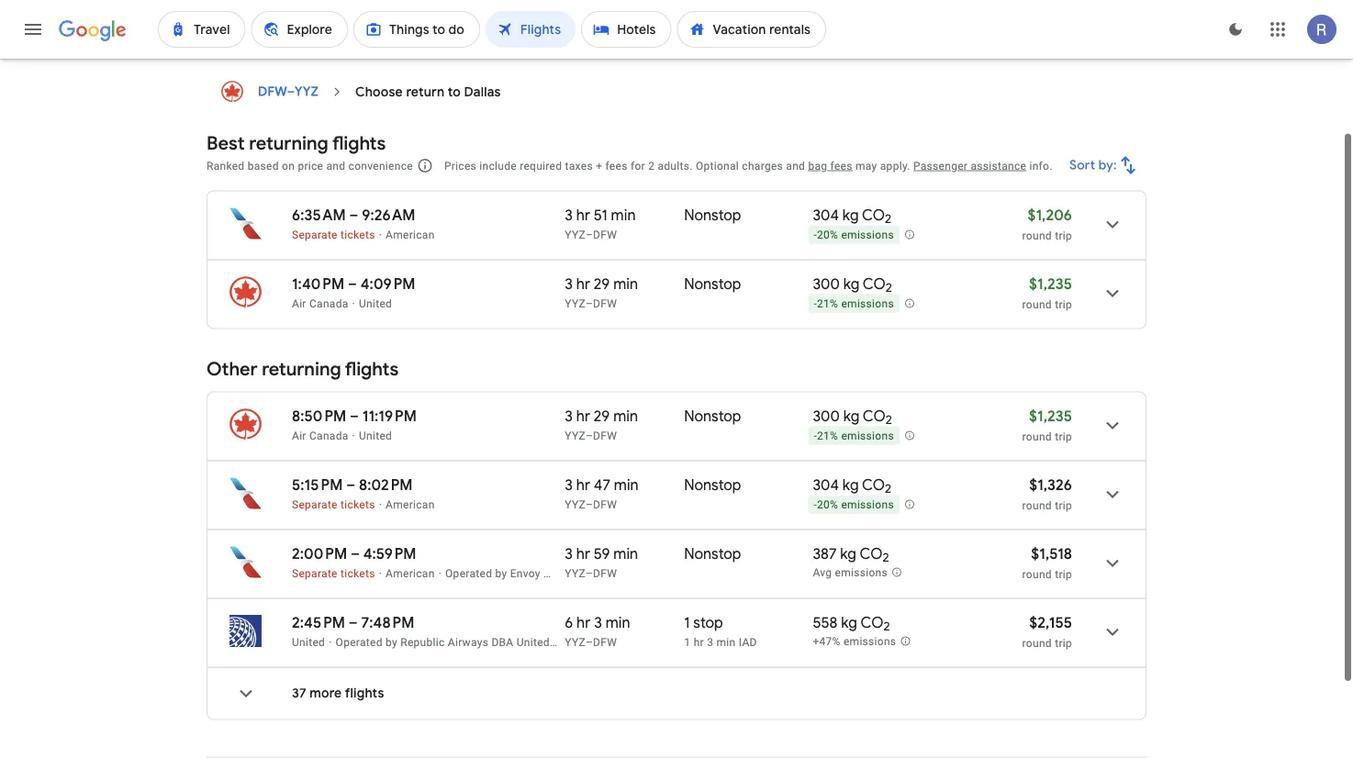 Task type: locate. For each thing, give the bounding box(es) containing it.
304 up 387
[[813, 476, 840, 495]]

0 vertical spatial -21% emissions
[[814, 298, 894, 311]]

hr
[[577, 206, 591, 225], [577, 275, 591, 293], [577, 407, 591, 426], [577, 476, 591, 495], [577, 545, 591, 563], [577, 614, 591, 632], [694, 636, 704, 649]]

1235 US dollars text field
[[1030, 275, 1073, 293], [1030, 407, 1073, 426]]

separate down '6:35 am'
[[292, 228, 338, 241]]

2  image from the top
[[379, 567, 382, 580]]

0 vertical spatial operated
[[445, 567, 492, 580]]

1 1235 us dollars text field from the top
[[1030, 275, 1073, 293]]

21%
[[817, 298, 839, 311], [817, 430, 839, 443]]

2 vertical spatial separate tickets
[[292, 567, 375, 580]]

3 up "3 hr 47 min yyz – dfw"
[[565, 407, 573, 426]]

1 vertical spatial 300
[[813, 407, 840, 426]]

3 separate tickets from the top
[[292, 567, 375, 580]]

0 vertical spatial separate
[[292, 228, 338, 241]]

1 vertical spatial -20% emissions
[[814, 499, 894, 512]]

separate
[[292, 228, 338, 241], [292, 498, 338, 511], [292, 567, 338, 580]]

american down 4:59 pm
[[386, 567, 435, 580]]

6 trip from the top
[[1055, 637, 1073, 650]]

prices include required taxes + fees for 2 adults. optional charges and bag fees may apply. passenger assistance
[[444, 159, 1027, 172]]

layover (1 of 1) is a 1 hr 3 min layover at dulles international airport in washington. element
[[685, 635, 804, 650]]

round for 9:26 am
[[1023, 229, 1052, 242]]

1 vertical spatial total duration 3 hr 29 min. element
[[565, 407, 685, 428]]

1 304 from the top
[[813, 206, 840, 225]]

round for 4:09 pm
[[1023, 298, 1052, 311]]

1 separate from the top
[[292, 228, 338, 241]]

dfw up 47
[[593, 429, 617, 442]]

separate tickets down '6:35 am'
[[292, 228, 375, 241]]

on
[[282, 159, 295, 172]]

trip inside $1,518 round trip
[[1055, 568, 1073, 581]]

304 kg co 2
[[813, 206, 892, 227], [813, 476, 892, 497]]

1 total duration 3 hr 29 min. element from the top
[[565, 275, 685, 296]]

2 air canada from the top
[[292, 429, 349, 442]]

dfw inside "3 hr 47 min yyz – dfw"
[[593, 498, 617, 511]]

yyz inside "3 hr 47 min yyz – dfw"
[[565, 498, 586, 511]]

3 - from the top
[[814, 430, 817, 443]]

1 - from the top
[[814, 229, 817, 242]]

to
[[448, 84, 461, 100]]

american for 4:59 pm
[[386, 567, 435, 580]]

operated left envoy
[[445, 567, 492, 580]]

0 vertical spatial $1,235 round trip
[[1023, 275, 1073, 311]]

2 trip from the top
[[1055, 298, 1073, 311]]

min inside "3 hr 47 min yyz – dfw"
[[614, 476, 639, 495]]

2 vertical spatial flights
[[345, 686, 384, 702]]

2 300 from the top
[[813, 407, 840, 426]]

air canada for 8:50 pm
[[292, 429, 349, 442]]

2 canada from the top
[[309, 429, 349, 442]]

round for 7:48 pm
[[1023, 637, 1052, 650]]

all
[[242, 6, 257, 22]]

total duration 6 hr 3 min. element
[[565, 614, 685, 635]]

bags
[[508, 6, 538, 22]]

separate tickets down 2:00 pm
[[292, 567, 375, 580]]

0 vertical spatial by
[[495, 567, 507, 580]]

kg for 4:09 pm
[[844, 275, 860, 293]]

0 vertical spatial 29
[[594, 275, 610, 293]]

yyz inside "6 hr 3 min yyz – dfw"
[[565, 636, 586, 649]]

1 vertical spatial 304 kg co 2
[[813, 476, 892, 497]]

emissions
[[842, 229, 894, 242], [842, 298, 894, 311], [842, 430, 894, 443], [842, 499, 894, 512], [835, 567, 888, 580], [844, 636, 897, 649]]

Arrival time: 9:26 AM. text field
[[362, 206, 416, 225]]

3 round from the top
[[1023, 430, 1052, 443]]

min right "59"
[[614, 545, 639, 563]]

2 nonstop from the top
[[685, 275, 742, 293]]

bags button
[[497, 0, 569, 28]]

$1,235 down $1,206 round trip
[[1030, 275, 1073, 293]]

operated for operated by envoy air as american eagle
[[445, 567, 492, 580]]

20% for 3 hr 47 min
[[817, 499, 839, 512]]

Arrival time: 8:02 PM. text field
[[359, 476, 413, 495]]

main content
[[207, 73, 1147, 735]]

flight details. leaves toronto pearson international airport at 8:50 pm on monday, january 1 and arrives at dallas/fort worth international airport at 11:19 pm on monday, january 1. image
[[1091, 404, 1135, 448]]

american down 8:02 pm
[[386, 498, 435, 511]]

leaves toronto pearson international airport at 5:15 pm on monday, january 1 and arrives at dallas/fort worth international airport at 8:02 pm on monday, january 1. element
[[292, 476, 413, 495]]

2 nonstop flight. element from the top
[[685, 275, 742, 296]]

3 hr 47 min yyz – dfw
[[565, 476, 639, 511]]

min
[[611, 206, 636, 225], [614, 275, 638, 293], [614, 407, 638, 426], [614, 476, 639, 495], [614, 545, 639, 563], [606, 614, 631, 632], [717, 636, 736, 649]]

–
[[287, 84, 295, 100], [349, 206, 359, 225], [586, 228, 593, 241], [348, 275, 357, 293], [586, 297, 593, 310], [350, 407, 359, 426], [586, 429, 593, 442], [346, 476, 356, 495], [586, 498, 593, 511], [351, 545, 360, 563], [586, 567, 593, 580], [349, 614, 358, 632], [586, 636, 593, 649]]

co inside 387 kg co 2
[[860, 545, 883, 563]]

– down total duration 3 hr 47 min. element
[[586, 498, 593, 511]]

3 inside "6 hr 3 min yyz – dfw"
[[594, 614, 602, 632]]

2 round from the top
[[1023, 298, 1052, 311]]

 image
[[379, 498, 382, 511], [379, 567, 382, 580]]

3 inside "3 hr 47 min yyz – dfw"
[[565, 476, 573, 495]]

304
[[813, 206, 840, 225], [813, 476, 840, 495]]

1 1 from the top
[[685, 614, 690, 632]]

tickets down 2:00 pm – 4:59 pm
[[341, 567, 375, 580]]

1 $1,235 from the top
[[1030, 275, 1073, 293]]

1235 us dollars text field for 4:09 pm
[[1030, 275, 1073, 293]]

4 trip from the top
[[1055, 499, 1073, 512]]

canada for 1:40 pm
[[309, 297, 349, 310]]

1 vertical spatial by
[[386, 636, 398, 649]]

0 vertical spatial $1,235
[[1030, 275, 1073, 293]]

min up total duration 3 hr 47 min. element
[[614, 407, 638, 426]]

hr right the 6
[[577, 614, 591, 632]]

dfw for 6:35 am – 9:26 am
[[593, 228, 617, 241]]

separate down 5:15 pm
[[292, 498, 338, 511]]

1  image from the top
[[379, 498, 382, 511]]

2 inside 558 kg co 2
[[884, 619, 891, 635]]

Departure time: 1:40 PM. text field
[[292, 275, 345, 293]]

change appearance image
[[1214, 7, 1258, 51]]

kg inside 387 kg co 2
[[841, 545, 857, 563]]

1235 us dollars text field down $1,206 round trip
[[1030, 275, 1073, 293]]

1 vertical spatial separate tickets
[[292, 498, 375, 511]]

1 21% from the top
[[817, 298, 839, 311]]

american
[[386, 228, 435, 241], [386, 498, 435, 511], [386, 567, 435, 580], [576, 567, 626, 580]]

300 kg co 2 for 11:19 pm
[[813, 407, 893, 428]]

3 inside 3 hr 59 min yyz – dfw
[[565, 545, 573, 563]]

yyz for 1:40 pm – 4:09 pm
[[565, 297, 586, 310]]

round inside $1,206 round trip
[[1023, 229, 1052, 242]]

total duration 3 hr 29 min. element down 3 hr 51 min yyz – dfw
[[565, 275, 685, 296]]

0 horizontal spatial  image
[[379, 228, 382, 241]]

yyz down the 6
[[565, 636, 586, 649]]

flights for best returning flights
[[332, 131, 386, 155]]

6 round from the top
[[1023, 637, 1052, 650]]

trip inside $1,206 round trip
[[1055, 229, 1073, 242]]

leaves toronto pearson international airport at 2:00 pm on monday, january 1 and arrives at dallas/fort worth international airport at 4:59 pm on monday, january 1. element
[[292, 545, 417, 563]]

3
[[565, 206, 573, 225], [565, 275, 573, 293], [565, 407, 573, 426], [565, 476, 573, 495], [565, 545, 573, 563], [594, 614, 602, 632], [707, 636, 714, 649]]

total duration 3 hr 29 min. element up total duration 3 hr 47 min. element
[[565, 407, 685, 428]]

dfw down total duration 6 hr 3 min. element
[[593, 636, 617, 649]]

1 vertical spatial 20%
[[817, 499, 839, 512]]

$1,235 round trip up 1326 us dollars text box
[[1023, 407, 1073, 443]]

total duration 3 hr 29 min. element for 4:09 pm
[[565, 275, 685, 296]]

yyz inside 3 hr 59 min yyz – dfw
[[565, 567, 586, 580]]

1 vertical spatial canada
[[309, 429, 349, 442]]

0 vertical spatial 20%
[[817, 229, 839, 242]]

nonstop for 9:26 am
[[685, 206, 742, 225]]

flights up leaves toronto pearson international airport at 8:50 pm on monday, january 1 and arrives at dallas/fort worth international airport at 11:19 pm on monday, january 1. element
[[345, 358, 399, 381]]

tickets down '6:35 am – 9:26 am'
[[341, 228, 375, 241]]

separate tickets for 6:35 am
[[292, 228, 375, 241]]

trip left flight details. leaves toronto pearson international airport at 1:40 pm on monday, january 1 and arrives at dallas/fort worth international airport at 4:09 pm on monday, january 1. icon on the right of page
[[1055, 298, 1073, 311]]

1 horizontal spatial operated
[[445, 567, 492, 580]]

0 vertical spatial canada
[[309, 297, 349, 310]]

1 vertical spatial 21%
[[817, 430, 839, 443]]

united down 4:09 pm
[[359, 297, 392, 310]]

hr left 51
[[577, 206, 591, 225]]

29 for 8:50 pm – 11:19 pm
[[594, 407, 610, 426]]

dfw inside 3 hr 59 min yyz – dfw
[[593, 567, 617, 580]]

separate tickets down 5:15 pm
[[292, 498, 375, 511]]

hr inside "3 hr 47 min yyz – dfw"
[[577, 476, 591, 495]]

1 vertical spatial separate
[[292, 498, 338, 511]]

2 -20% emissions from the top
[[814, 499, 894, 512]]

separate for 6:35 am
[[292, 228, 338, 241]]

0 vertical spatial 21%
[[817, 298, 839, 311]]

hr up "3 hr 47 min yyz – dfw"
[[577, 407, 591, 426]]

0 horizontal spatial operated
[[336, 636, 383, 649]]

1 vertical spatial tickets
[[341, 498, 375, 511]]

co for 5:15 pm – 8:02 pm
[[862, 476, 885, 495]]

kg for 4:59 pm
[[841, 545, 857, 563]]

and left bag
[[786, 159, 806, 172]]

– inside 3 hr 59 min yyz – dfw
[[586, 567, 593, 580]]

 image up republic
[[439, 567, 442, 580]]

hr left "59"
[[577, 545, 591, 563]]

0 horizontal spatial fees
[[606, 159, 628, 172]]

1 canada from the top
[[309, 297, 349, 310]]

300 kg co 2
[[813, 275, 893, 296], [813, 407, 893, 428]]

5 nonstop from the top
[[685, 545, 742, 563]]

united down 'departure time: 2:45 pm.' text field
[[292, 636, 325, 649]]

- for 9:26 am
[[814, 229, 817, 242]]

sort by: button
[[1063, 143, 1147, 187]]

-20% emissions down may
[[814, 229, 894, 242]]

2 separate from the top
[[292, 498, 338, 511]]

american for 8:02 pm
[[386, 498, 435, 511]]

round inside $1,518 round trip
[[1023, 568, 1052, 581]]

Arrival time: 11:19 PM. text field
[[363, 407, 417, 426]]

dfw inside "6 hr 3 min yyz – dfw"
[[593, 636, 617, 649]]

trip down $1,206 text box
[[1055, 229, 1073, 242]]

0 horizontal spatial by
[[386, 636, 398, 649]]

choose return to dallas
[[356, 84, 501, 100]]

trip for 7:48 pm
[[1055, 637, 1073, 650]]

1 -21% emissions from the top
[[814, 298, 894, 311]]

2 304 from the top
[[813, 476, 840, 495]]

min inside 3 hr 51 min yyz – dfw
[[611, 206, 636, 225]]

1 tickets from the top
[[341, 228, 375, 241]]

tickets
[[341, 228, 375, 241], [341, 498, 375, 511], [341, 567, 375, 580]]

round for 8:02 pm
[[1023, 499, 1052, 512]]

21% for 4:09 pm
[[817, 298, 839, 311]]

0 vertical spatial air
[[292, 297, 306, 310]]

9:26 am
[[362, 206, 416, 225]]

– right departure time: 1:40 pm. text box
[[348, 275, 357, 293]]

dfw for 5:15 pm – 8:02 pm
[[593, 498, 617, 511]]

0 vertical spatial  image
[[379, 228, 382, 241]]

round down $1,206 text box
[[1023, 229, 1052, 242]]

charges
[[742, 159, 784, 172]]

3 inside 1 stop 1 hr 3 min iad
[[707, 636, 714, 649]]

trip down $2,155 'text box'
[[1055, 637, 1073, 650]]

air
[[292, 297, 306, 310], [292, 429, 306, 442], [544, 567, 558, 580]]

20% for 3 hr 51 min
[[817, 229, 839, 242]]

1 vertical spatial operated
[[336, 636, 383, 649]]

learn more about ranking image
[[417, 158, 433, 174]]

1 vertical spatial 1235 us dollars text field
[[1030, 407, 1073, 426]]

0 vertical spatial flights
[[332, 131, 386, 155]]

by down arrival time: 7:48 pm. 'text box'
[[386, 636, 398, 649]]

4 - from the top
[[814, 499, 817, 512]]

3 up as
[[565, 545, 573, 563]]

trip up 1326 us dollars text box
[[1055, 430, 1073, 443]]

canada down departure time: 8:50 pm. text field
[[309, 429, 349, 442]]

0 vertical spatial 304 kg co 2
[[813, 206, 892, 227]]

tickets down leaves toronto pearson international airport at 5:15 pm on monday, january 1 and arrives at dallas/fort worth international airport at 8:02 pm on monday, january 1. element
[[341, 498, 375, 511]]

– left 4:59 pm text box
[[351, 545, 360, 563]]

emissions for 8:02 pm
[[842, 499, 894, 512]]

co
[[862, 206, 885, 225], [863, 275, 886, 293], [863, 407, 886, 426], [862, 476, 885, 495], [860, 545, 883, 563], [861, 614, 884, 632]]

2 304 kg co 2 from the top
[[813, 476, 892, 497]]

1 air canada from the top
[[292, 297, 349, 310]]

air left as
[[544, 567, 558, 580]]

4 round from the top
[[1023, 499, 1052, 512]]

1 vertical spatial -21% emissions
[[814, 430, 894, 443]]

20% up 387
[[817, 499, 839, 512]]

price button
[[576, 0, 650, 28]]

1235 us dollars text field left flight details. leaves toronto pearson international airport at 8:50 pm on monday, january 1 and arrives at dallas/fort worth international airport at 11:19 pm on monday, january 1. image
[[1030, 407, 1073, 426]]

hr inside 3 hr 59 min yyz – dfw
[[577, 545, 591, 563]]

-20% emissions up 387 kg co 2
[[814, 499, 894, 512]]

yyz
[[295, 84, 319, 100], [565, 228, 586, 241], [565, 297, 586, 310], [565, 429, 586, 442], [565, 498, 586, 511], [565, 567, 586, 580], [565, 636, 586, 649]]

air down the 8:50 pm
[[292, 429, 306, 442]]

1 horizontal spatial and
[[786, 159, 806, 172]]

dfw down 3 hr 51 min yyz – dfw
[[593, 297, 617, 310]]

1 round from the top
[[1023, 229, 1052, 242]]

min inside "6 hr 3 min yyz – dfw"
[[606, 614, 631, 632]]

2 300 kg co 2 from the top
[[813, 407, 893, 428]]

5 round from the top
[[1023, 568, 1052, 581]]

1 nonstop flight. element from the top
[[685, 206, 742, 227]]

1 vertical spatial 1
[[685, 636, 691, 649]]

2 20% from the top
[[817, 499, 839, 512]]

1 trip from the top
[[1055, 229, 1073, 242]]

returning up on
[[249, 131, 329, 155]]

$1,235 round trip left flight details. leaves toronto pearson international airport at 1:40 pm on monday, january 1 and arrives at dallas/fort worth international airport at 4:09 pm on monday, january 1. icon on the right of page
[[1023, 275, 1073, 311]]

1 vertical spatial $1,235 round trip
[[1023, 407, 1073, 443]]

leaves toronto pearson international airport at 2:45 pm on monday, january 1 and arrives at dallas/fort worth international airport at 7:48 pm on monday, january 1. element
[[292, 614, 415, 632]]

None search field
[[207, 0, 1147, 59]]

dfw down 51
[[593, 228, 617, 241]]

yyz for 6:35 am – 9:26 am
[[565, 228, 586, 241]]

1 vertical spatial  image
[[379, 567, 382, 580]]

1 vertical spatial 300 kg co 2
[[813, 407, 893, 428]]

2 separate tickets from the top
[[292, 498, 375, 511]]

1 vertical spatial $1,235
[[1030, 407, 1073, 426]]

3 nonstop flight. element from the top
[[685, 407, 742, 428]]

emissions for 9:26 am
[[842, 229, 894, 242]]

best returning flights
[[207, 131, 386, 155]]

3 nonstop from the top
[[685, 407, 742, 426]]

2 total duration 3 hr 29 min. element from the top
[[565, 407, 685, 428]]

dallas
[[464, 84, 501, 100]]

and right price
[[326, 159, 346, 172]]

separate tickets for 5:15 pm
[[292, 498, 375, 511]]

0 vertical spatial 3 hr 29 min yyz – dfw
[[565, 275, 638, 310]]

yyz up the 6
[[565, 567, 586, 580]]

min inside 3 hr 59 min yyz – dfw
[[614, 545, 639, 563]]

dba
[[492, 636, 514, 649]]

1 vertical spatial flights
[[345, 358, 399, 381]]

dfw for 1:40 pm – 4:09 pm
[[593, 297, 617, 310]]

2:45 pm – 7:48 pm
[[292, 614, 415, 632]]

Departure time: 2:45 PM. text field
[[292, 614, 345, 632]]

total duration 3 hr 47 min. element
[[565, 476, 685, 497]]

3 hr 29 min yyz – dfw
[[565, 275, 638, 310], [565, 407, 638, 442]]

304 kg co 2 for $1,206
[[813, 206, 892, 227]]

300 for 4:09 pm
[[813, 275, 840, 293]]

1:40 pm – 4:09 pm
[[292, 275, 416, 293]]

29 up 47
[[594, 407, 610, 426]]

total duration 3 hr 29 min. element for 11:19 pm
[[565, 407, 685, 428]]

5 nonstop flight. element from the top
[[685, 545, 742, 566]]

3 down 1 stop flight. element
[[707, 636, 714, 649]]

dfw inside 3 hr 51 min yyz – dfw
[[593, 228, 617, 241]]

– down total duration 3 hr 51 min. element
[[586, 228, 593, 241]]

2 vertical spatial separate
[[292, 567, 338, 580]]

304 kg co 2 up 387 kg co 2
[[813, 476, 892, 497]]

0 vertical spatial  image
[[379, 498, 382, 511]]

2 $1,235 from the top
[[1030, 407, 1073, 426]]

6 hr 3 min yyz – dfw
[[565, 614, 631, 649]]

1 304 kg co 2 from the top
[[813, 206, 892, 227]]

4 nonstop from the top
[[685, 476, 742, 495]]

dfw down "59"
[[593, 567, 617, 580]]

flight details. leaves toronto pearson international airport at 2:00 pm on monday, january 1 and arrives at dallas/fort worth international airport at 4:59 pm on monday, january 1. image
[[1091, 541, 1135, 586]]

0 vertical spatial tickets
[[341, 228, 375, 241]]

bag
[[809, 159, 828, 172]]

3 left 51
[[565, 206, 573, 225]]

min right 51
[[611, 206, 636, 225]]

hr for 8:50 pm – 11:19 pm
[[577, 407, 591, 426]]

nonstop flight. element for 4:59 pm
[[685, 545, 742, 566]]

fees right bag
[[831, 159, 853, 172]]

7:48 pm
[[361, 614, 415, 632]]

nonstop flight. element
[[685, 206, 742, 227], [685, 275, 742, 296], [685, 407, 742, 428], [685, 476, 742, 497], [685, 545, 742, 566]]

4 nonstop flight. element from the top
[[685, 476, 742, 497]]

 image down the arrival time: 8:02 pm. text box
[[379, 498, 382, 511]]

 image down 4:59 pm
[[379, 567, 382, 580]]

3 for 4:59 pm
[[565, 545, 573, 563]]

hr down 1 stop flight. element
[[694, 636, 704, 649]]

2 1 from the top
[[685, 636, 691, 649]]

304 kg co 2 for $1,326
[[813, 476, 892, 497]]

air canada down departure time: 8:50 pm. text field
[[292, 429, 349, 442]]

operated down leaves toronto pearson international airport at 2:45 pm on monday, january 1 and arrives at dallas/fort worth international airport at 7:48 pm on monday, january 1. element
[[336, 636, 383, 649]]

 image down 9:26 am
[[379, 228, 382, 241]]

avg
[[813, 567, 832, 580]]

emissions for 4:09 pm
[[842, 298, 894, 311]]

6:35 am – 9:26 am
[[292, 206, 416, 225]]

3 tickets from the top
[[341, 567, 375, 580]]

3 separate from the top
[[292, 567, 338, 580]]

$1,235 round trip for 4:09 pm
[[1023, 275, 1073, 311]]

0 vertical spatial air canada
[[292, 297, 349, 310]]

returning
[[249, 131, 329, 155], [262, 358, 341, 381]]

flights for other returning flights
[[345, 358, 399, 381]]

air for 1:40 pm
[[292, 297, 306, 310]]

total duration 3 hr 29 min. element
[[565, 275, 685, 296], [565, 407, 685, 428]]

0 vertical spatial 304
[[813, 206, 840, 225]]

0 vertical spatial 1235 us dollars text field
[[1030, 275, 1073, 293]]

47
[[594, 476, 611, 495]]

2 21% from the top
[[817, 430, 839, 443]]

co for 2:45 pm – 7:48 pm
[[861, 614, 884, 632]]

2 $1,235 round trip from the top
[[1023, 407, 1073, 443]]

kg for 7:48 pm
[[842, 614, 858, 632]]

co inside 558 kg co 2
[[861, 614, 884, 632]]

filters
[[260, 6, 295, 22]]

min right 47
[[614, 476, 639, 495]]

1 -20% emissions from the top
[[814, 229, 894, 242]]

2 vertical spatial air
[[544, 567, 558, 580]]

1 29 from the top
[[594, 275, 610, 293]]

yyz for 2:45 pm – 7:48 pm
[[565, 636, 586, 649]]

1 20% from the top
[[817, 229, 839, 242]]

round down $1,326
[[1023, 499, 1052, 512]]

1 horizontal spatial by
[[495, 567, 507, 580]]

round down $2,155 'text box'
[[1023, 637, 1052, 650]]

passenger assistance button
[[914, 159, 1027, 172]]

hr inside 3 hr 51 min yyz – dfw
[[577, 206, 591, 225]]

1 horizontal spatial  image
[[439, 567, 442, 580]]

1326 US dollars text field
[[1030, 476, 1073, 495]]

operated
[[445, 567, 492, 580], [336, 636, 383, 649]]

round inside $2,155 round trip
[[1023, 637, 1052, 650]]

304 for 3 hr 51 min
[[813, 206, 840, 225]]

1 vertical spatial  image
[[439, 567, 442, 580]]

– left 11:19 pm
[[350, 407, 359, 426]]

trip
[[1055, 229, 1073, 242], [1055, 298, 1073, 311], [1055, 430, 1073, 443], [1055, 499, 1073, 512], [1055, 568, 1073, 581], [1055, 637, 1073, 650]]

-
[[814, 229, 817, 242], [814, 298, 817, 311], [814, 430, 817, 443], [814, 499, 817, 512]]

5:15 pm – 8:02 pm
[[292, 476, 413, 495]]

include
[[480, 159, 517, 172]]

air for 8:50 pm
[[292, 429, 306, 442]]

– left 9:26 am
[[349, 206, 359, 225]]

2 inside 387 kg co 2
[[883, 550, 890, 566]]

returning for other
[[262, 358, 341, 381]]

Arrival time: 7:48 PM. text field
[[361, 614, 415, 632]]

2 1235 us dollars text field from the top
[[1030, 407, 1073, 426]]

$1,235 for 1:40 pm – 4:09 pm
[[1030, 275, 1073, 293]]

flight details. leaves toronto pearson international airport at 1:40 pm on monday, january 1 and arrives at dallas/fort worth international airport at 4:09 pm on monday, january 1. image
[[1091, 271, 1135, 315]]

min for 8:02 pm
[[614, 476, 639, 495]]

– right as
[[586, 567, 593, 580]]

0 vertical spatial 300
[[813, 275, 840, 293]]

20% down bag fees 'button'
[[817, 229, 839, 242]]

2 tickets from the top
[[341, 498, 375, 511]]

yyz inside 3 hr 51 min yyz – dfw
[[565, 228, 586, 241]]

-21% emissions for 4:09 pm
[[814, 298, 894, 311]]

1 separate tickets from the top
[[292, 228, 375, 241]]

separate down 2:00 pm
[[292, 567, 338, 580]]

kg
[[843, 206, 859, 225], [844, 275, 860, 293], [844, 407, 860, 426], [843, 476, 859, 495], [841, 545, 857, 563], [842, 614, 858, 632]]

flight details. leaves toronto pearson international airport at 2:45 pm on monday, january 1 and arrives at dallas/fort worth international airport at 7:48 pm on monday, january 1. image
[[1091, 610, 1135, 654]]

3 hr 29 min yyz – dfw up 47
[[565, 407, 638, 442]]

yyz for 8:50 pm – 11:19 pm
[[565, 429, 586, 442]]

0 vertical spatial 300 kg co 2
[[813, 275, 893, 296]]

trip inside $1,326 round trip
[[1055, 499, 1073, 512]]

1 vertical spatial 3 hr 29 min yyz – dfw
[[565, 407, 638, 442]]

1 vertical spatial air canada
[[292, 429, 349, 442]]

hr for 2:45 pm – 7:48 pm
[[577, 614, 591, 632]]

2 vertical spatial tickets
[[341, 567, 375, 580]]

air down departure time: 1:40 pm. text box
[[292, 297, 306, 310]]

0 vertical spatial returning
[[249, 131, 329, 155]]

min for 7:48 pm
[[606, 614, 631, 632]]

min right the 6
[[606, 614, 631, 632]]

 image for 4:59 pm
[[379, 567, 382, 580]]

5 trip from the top
[[1055, 568, 1073, 581]]

300 for 11:19 pm
[[813, 407, 840, 426]]

canada down departure time: 1:40 pm. text box
[[309, 297, 349, 310]]

iad
[[739, 636, 757, 649]]

dfw for 8:50 pm – 11:19 pm
[[593, 429, 617, 442]]

1 300 from the top
[[813, 275, 840, 293]]

0 vertical spatial 1
[[685, 614, 690, 632]]

american down 9:26 am
[[386, 228, 435, 241]]

leaves toronto pearson international airport at 1:40 pm on monday, january 1 and arrives at dallas/fort worth international airport at 4:09 pm on monday, january 1. element
[[292, 275, 416, 293]]

0 vertical spatial total duration 3 hr 29 min. element
[[565, 275, 685, 296]]

3 trip from the top
[[1055, 430, 1073, 443]]

1 $1,235 round trip from the top
[[1023, 275, 1073, 311]]

round left flight details. leaves toronto pearson international airport at 1:40 pm on monday, january 1 and arrives at dallas/fort worth international airport at 4:09 pm on monday, january 1. icon on the right of page
[[1023, 298, 1052, 311]]

dfw
[[258, 84, 287, 100], [593, 228, 617, 241], [593, 297, 617, 310], [593, 429, 617, 442], [593, 498, 617, 511], [593, 567, 617, 580], [593, 636, 617, 649]]

return
[[406, 84, 445, 100]]

1 nonstop from the top
[[685, 206, 742, 225]]

kg inside 558 kg co 2
[[842, 614, 858, 632]]

2 -21% emissions from the top
[[814, 430, 894, 443]]

3 right the 6
[[594, 614, 602, 632]]

2 29 from the top
[[594, 407, 610, 426]]

0 vertical spatial -20% emissions
[[814, 229, 894, 242]]

29
[[594, 275, 610, 293], [594, 407, 610, 426]]

1 fees from the left
[[606, 159, 628, 172]]

0 vertical spatial separate tickets
[[292, 228, 375, 241]]

may
[[856, 159, 878, 172]]

1 vertical spatial returning
[[262, 358, 341, 381]]

air canada down departure time: 1:40 pm. text box
[[292, 297, 349, 310]]

Arrival time: 4:59 PM. text field
[[363, 545, 417, 563]]

min for 4:59 pm
[[614, 545, 639, 563]]

express
[[553, 636, 594, 649]]

304 kg co 2 down may
[[813, 206, 892, 227]]

hr inside "6 hr 3 min yyz – dfw"
[[577, 614, 591, 632]]

separate tickets for 2:00 pm
[[292, 567, 375, 580]]

1 vertical spatial 29
[[594, 407, 610, 426]]

hr for 2:00 pm – 4:59 pm
[[577, 545, 591, 563]]

 image
[[379, 228, 382, 241], [439, 567, 442, 580]]

canada
[[309, 297, 349, 310], [309, 429, 349, 442]]

2 3 hr 29 min yyz – dfw from the top
[[565, 407, 638, 442]]

flights up convenience
[[332, 131, 386, 155]]

2 - from the top
[[814, 298, 817, 311]]

1 vertical spatial air
[[292, 429, 306, 442]]

flight details. leaves toronto pearson international airport at 6:35 am on monday, january 1 and arrives at dallas/fort worth international airport at 9:26 am on monday, january 1. image
[[1091, 203, 1135, 247]]

1 300 kg co 2 from the top
[[813, 275, 893, 296]]

trip down $1,326
[[1055, 499, 1073, 512]]

yyz down total duration 3 hr 51 min. element
[[565, 228, 586, 241]]

1 horizontal spatial fees
[[831, 159, 853, 172]]

round
[[1023, 229, 1052, 242], [1023, 298, 1052, 311], [1023, 430, 1052, 443], [1023, 499, 1052, 512], [1023, 568, 1052, 581], [1023, 637, 1052, 650]]

trip inside $2,155 round trip
[[1055, 637, 1073, 650]]

0 horizontal spatial and
[[326, 159, 346, 172]]

3 down 3 hr 51 min yyz – dfw
[[565, 275, 573, 293]]

trip down $1,518 text box
[[1055, 568, 1073, 581]]

$2,155
[[1030, 614, 1073, 632]]

min left iad
[[717, 636, 736, 649]]

2
[[649, 159, 655, 172], [885, 211, 892, 227], [886, 280, 893, 296], [886, 413, 893, 428], [885, 481, 892, 497], [883, 550, 890, 566], [884, 619, 891, 635]]

+47%
[[813, 636, 841, 649]]

round inside $1,326 round trip
[[1023, 499, 1052, 512]]

$1,206
[[1028, 206, 1073, 225]]

1 down 1 stop flight. element
[[685, 636, 691, 649]]

3 inside 3 hr 51 min yyz – dfw
[[565, 206, 573, 225]]

yyz up "3 hr 47 min yyz – dfw"
[[565, 429, 586, 442]]

1 vertical spatial 304
[[813, 476, 840, 495]]

1 3 hr 29 min yyz – dfw from the top
[[565, 275, 638, 310]]



Task type: describe. For each thing, give the bounding box(es) containing it.
387 kg co 2
[[813, 545, 890, 566]]

required
[[520, 159, 562, 172]]

prices
[[444, 159, 477, 172]]

300 kg co 2 for 4:09 pm
[[813, 275, 893, 296]]

- for 11:19 pm
[[814, 430, 817, 443]]

based
[[248, 159, 279, 172]]

1206 US dollars text field
[[1028, 206, 1073, 225]]

11:19 pm
[[363, 407, 417, 426]]

bag fees button
[[809, 159, 853, 172]]

main menu image
[[22, 18, 44, 40]]

2 for 2:00 pm – 4:59 pm
[[883, 550, 890, 566]]

$1,326
[[1030, 476, 1073, 495]]

sort
[[1070, 157, 1096, 174]]

2 for 6:35 am – 9:26 am
[[885, 211, 892, 227]]

nonstop for 8:02 pm
[[685, 476, 742, 495]]

2:00 pm
[[292, 545, 347, 563]]

3 hr 51 min yyz – dfw
[[565, 206, 636, 241]]

– inside "3 hr 47 min yyz – dfw"
[[586, 498, 593, 511]]

choose
[[356, 84, 403, 100]]

adults.
[[658, 159, 693, 172]]

6:35 am
[[292, 206, 346, 225]]

trip for 8:02 pm
[[1055, 499, 1073, 512]]

4:59 pm
[[363, 545, 417, 563]]

- for 4:09 pm
[[814, 298, 817, 311]]

emissions
[[754, 6, 814, 22]]

trip for 11:19 pm
[[1055, 430, 1073, 443]]

2 and from the left
[[786, 159, 806, 172]]

Departure time: 5:15 PM. text field
[[292, 476, 343, 495]]

37
[[292, 686, 307, 702]]

airlines
[[412, 6, 458, 22]]

emissions for 11:19 pm
[[842, 430, 894, 443]]

stops button
[[317, 0, 394, 28]]

– inside 3 hr 51 min yyz – dfw
[[586, 228, 593, 241]]

3 for 9:26 am
[[565, 206, 573, 225]]

nonstop for 4:59 pm
[[685, 545, 742, 563]]

nonstop flight. element for 9:26 am
[[685, 206, 742, 227]]

times button
[[657, 0, 735, 28]]

558
[[813, 614, 838, 632]]

8:50 pm
[[292, 407, 346, 426]]

37 more flights
[[292, 686, 384, 702]]

$2,155 round trip
[[1023, 614, 1073, 650]]

canada for 8:50 pm
[[309, 429, 349, 442]]

total duration 3 hr 59 min. element
[[565, 545, 685, 566]]

air canada for 1:40 pm
[[292, 297, 349, 310]]

tickets for 9:26 am
[[341, 228, 375, 241]]

nonstop flight. element for 8:02 pm
[[685, 476, 742, 497]]

by for envoy
[[495, 567, 507, 580]]

hr inside 1 stop 1 hr 3 min iad
[[694, 636, 704, 649]]

51
[[594, 206, 608, 225]]

stops
[[328, 6, 363, 22]]

1518 US dollars text field
[[1032, 545, 1073, 563]]

co for 6:35 am – 9:26 am
[[862, 206, 885, 225]]

united right dba
[[517, 636, 550, 649]]

-21% emissions for 11:19 pm
[[814, 430, 894, 443]]

dfw for 2:00 pm – 4:59 pm
[[593, 567, 617, 580]]

other returning flights
[[207, 358, 399, 381]]

dfw up best returning flights
[[258, 84, 287, 100]]

– inside "6 hr 3 min yyz – dfw"
[[586, 636, 593, 649]]

emissions button
[[743, 0, 845, 28]]

all filters button
[[207, 0, 310, 28]]

total duration 3 hr 51 min. element
[[565, 206, 685, 227]]

3 for 4:09 pm
[[565, 275, 573, 293]]

Departure time: 8:50 PM. text field
[[292, 407, 346, 426]]

united down 11:19 pm
[[359, 429, 392, 442]]

-20% emissions for $1,326
[[814, 499, 894, 512]]

all filters
[[242, 6, 295, 22]]

Departure time: 2:00 PM. text field
[[292, 545, 347, 563]]

min inside 1 stop 1 hr 3 min iad
[[717, 636, 736, 649]]

stop
[[694, 614, 724, 632]]

ranked
[[207, 159, 245, 172]]

$1,206 round trip
[[1023, 206, 1073, 242]]

21% for 11:19 pm
[[817, 430, 839, 443]]

387
[[813, 545, 837, 563]]

tickets for 8:02 pm
[[341, 498, 375, 511]]

kg for 11:19 pm
[[844, 407, 860, 426]]

hr for 5:15 pm – 8:02 pm
[[577, 476, 591, 495]]

29 for 1:40 pm – 4:09 pm
[[594, 275, 610, 293]]

by for republic
[[386, 636, 398, 649]]

Arrival time: 4:09 PM. text field
[[361, 275, 416, 293]]

round for 11:19 pm
[[1023, 430, 1052, 443]]

optional
[[696, 159, 739, 172]]

– right 'departure time: 5:15 pm.' text field
[[346, 476, 356, 495]]

5:15 pm
[[292, 476, 343, 495]]

2 for 8:50 pm – 11:19 pm
[[886, 413, 893, 428]]

2 fees from the left
[[831, 159, 853, 172]]

republic
[[401, 636, 445, 649]]

operated by republic airways dba united express
[[336, 636, 594, 649]]

3 hr 59 min yyz – dfw
[[565, 545, 639, 580]]

as
[[561, 567, 573, 580]]

3 hr 29 min yyz – dfw for 11:19 pm
[[565, 407, 638, 442]]

4:09 pm
[[361, 275, 416, 293]]

nonstop flight. element for 4:09 pm
[[685, 275, 742, 296]]

2:00 pm – 4:59 pm
[[292, 545, 417, 563]]

 image for 8:02 pm
[[379, 498, 382, 511]]

kg for 9:26 am
[[843, 206, 859, 225]]

more
[[310, 686, 342, 702]]

trip for 4:09 pm
[[1055, 298, 1073, 311]]

co for 2:00 pm – 4:59 pm
[[860, 545, 883, 563]]

trip for 9:26 am
[[1055, 229, 1073, 242]]

2 for 5:15 pm – 8:02 pm
[[885, 481, 892, 497]]

apply.
[[881, 159, 911, 172]]

37 more flights image
[[224, 672, 268, 716]]

round for 4:59 pm
[[1023, 568, 1052, 581]]

times
[[668, 6, 704, 22]]

trip for 4:59 pm
[[1055, 568, 1073, 581]]

1 stop 1 hr 3 min iad
[[685, 614, 757, 649]]

convenience
[[349, 159, 413, 172]]

operated by envoy air as american eagle
[[445, 567, 657, 580]]

airlines button
[[401, 0, 490, 28]]

yyz up best returning flights
[[295, 84, 319, 100]]

american down "59"
[[576, 567, 626, 580]]

6
[[565, 614, 573, 632]]

3 hr 29 min yyz – dfw for 4:09 pm
[[565, 275, 638, 310]]

none search field containing all filters
[[207, 0, 1147, 59]]

yyz for 5:15 pm – 8:02 pm
[[565, 498, 586, 511]]

3 for 11:19 pm
[[565, 407, 573, 426]]

2 for 2:45 pm – 7:48 pm
[[884, 619, 891, 635]]

1235 us dollars text field for 11:19 pm
[[1030, 407, 1073, 426]]

$1,518
[[1032, 545, 1073, 563]]

3 for 8:02 pm
[[565, 476, 573, 495]]

min for 9:26 am
[[611, 206, 636, 225]]

price
[[587, 6, 618, 22]]

best
[[207, 131, 245, 155]]

kg for 8:02 pm
[[843, 476, 859, 495]]

yyz for 2:00 pm – 4:59 pm
[[565, 567, 586, 580]]

min for 11:19 pm
[[614, 407, 638, 426]]

nonstop for 11:19 pm
[[685, 407, 742, 426]]

main content containing best returning flights
[[207, 73, 1147, 735]]

min for 4:09 pm
[[614, 275, 638, 293]]

dfw for 2:45 pm – 7:48 pm
[[593, 636, 617, 649]]

eagle
[[629, 567, 657, 580]]

– up "3 hr 47 min yyz – dfw"
[[586, 429, 593, 442]]

hr for 1:40 pm – 4:09 pm
[[577, 275, 591, 293]]

operated for operated by republic airways dba united express
[[336, 636, 383, 649]]

envoy
[[510, 567, 541, 580]]

nonstop for 4:09 pm
[[685, 275, 742, 293]]

$1,326 round trip
[[1023, 476, 1073, 512]]

59
[[594, 545, 610, 563]]

– left 7:48 pm
[[349, 614, 358, 632]]

leaves toronto pearson international airport at 6:35 am on monday, january 1 and arrives at dallas/fort worth international airport at 9:26 am on monday, january 1. element
[[292, 206, 416, 225]]

passenger
[[914, 159, 968, 172]]

– up best returning flights
[[287, 84, 295, 100]]

flights for 37 more flights
[[345, 686, 384, 702]]

by:
[[1099, 157, 1118, 174]]

8:02 pm
[[359, 476, 413, 495]]

sort by:
[[1070, 157, 1118, 174]]

558 kg co 2
[[813, 614, 891, 635]]

-20% emissions for $1,206
[[814, 229, 894, 242]]

8:50 pm – 11:19 pm
[[292, 407, 417, 426]]

$1,235 round trip for 11:19 pm
[[1023, 407, 1073, 443]]

$1,518 round trip
[[1023, 545, 1073, 581]]

2155 US dollars text field
[[1030, 614, 1073, 632]]

flight details. leaves toronto pearson international airport at 5:15 pm on monday, january 1 and arrives at dallas/fort worth international airport at 8:02 pm on monday, january 1. image
[[1091, 473, 1135, 517]]

+
[[596, 159, 603, 172]]

1:40 pm
[[292, 275, 345, 293]]

– down 3 hr 51 min yyz – dfw
[[586, 297, 593, 310]]

leaves toronto pearson international airport at 8:50 pm on monday, january 1 and arrives at dallas/fort worth international airport at 11:19 pm on monday, january 1. element
[[292, 407, 417, 426]]

co for 8:50 pm – 11:19 pm
[[863, 407, 886, 426]]

2:45 pm
[[292, 614, 345, 632]]

$1,235 for 8:50 pm – 11:19 pm
[[1030, 407, 1073, 426]]

Departure time: 6:35 AM. text field
[[292, 206, 346, 225]]

assistance
[[971, 159, 1027, 172]]

ranked based on price and convenience
[[207, 159, 413, 172]]

1 stop flight. element
[[685, 614, 724, 635]]

separate for 5:15 pm
[[292, 498, 338, 511]]

co for 1:40 pm – 4:09 pm
[[863, 275, 886, 293]]

avg emissions
[[813, 567, 888, 580]]

price
[[298, 159, 324, 172]]

+47% emissions
[[813, 636, 897, 649]]

2 for 1:40 pm – 4:09 pm
[[886, 280, 893, 296]]

for
[[631, 159, 646, 172]]

american for 9:26 am
[[386, 228, 435, 241]]

- for 8:02 pm
[[814, 499, 817, 512]]

1 and from the left
[[326, 159, 346, 172]]

returning for best
[[249, 131, 329, 155]]



Task type: vqa. For each thing, say whether or not it's contained in the screenshot.
4.8 stars image
no



